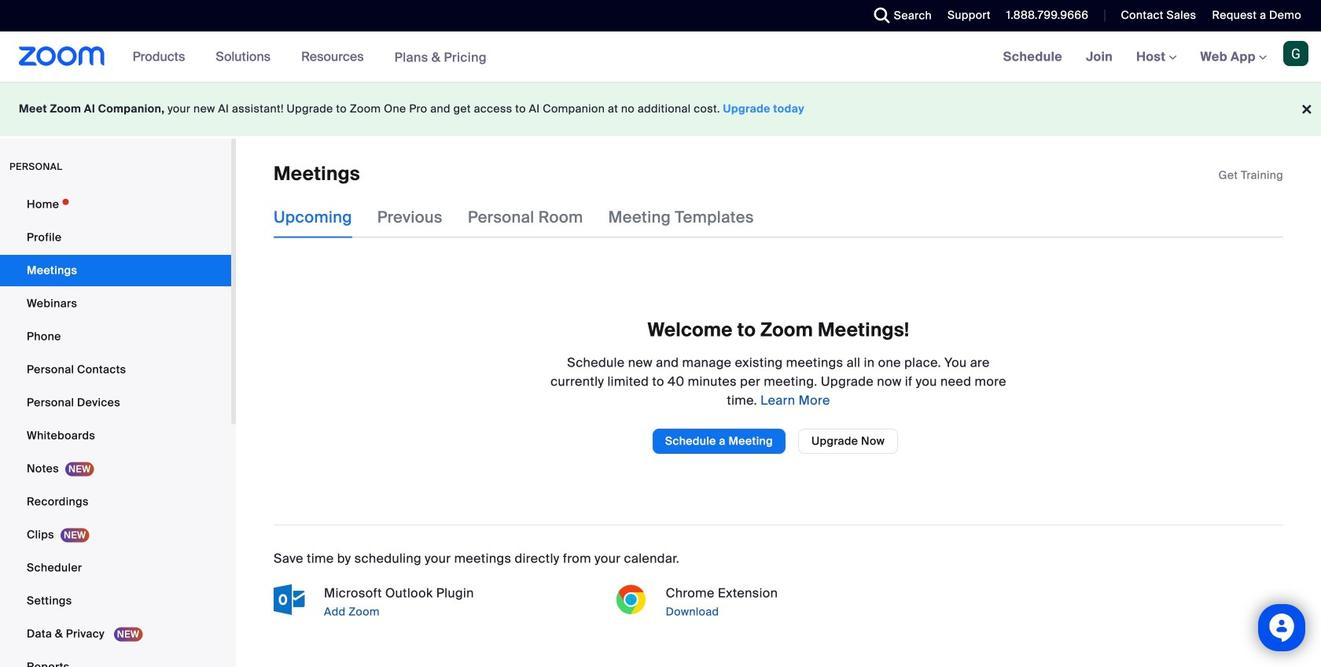 Task type: describe. For each thing, give the bounding box(es) containing it.
meetings navigation
[[992, 31, 1322, 83]]

profile picture image
[[1284, 41, 1309, 66]]

personal menu menu
[[0, 189, 231, 667]]



Task type: locate. For each thing, give the bounding box(es) containing it.
application
[[1219, 168, 1284, 183]]

banner
[[0, 31, 1322, 83]]

zoom logo image
[[19, 46, 105, 66]]

product information navigation
[[121, 31, 499, 83]]

footer
[[0, 82, 1322, 136]]

tabs of meeting tab list
[[274, 197, 780, 238]]



Task type: vqa. For each thing, say whether or not it's contained in the screenshot.
SCHEDULER
no



